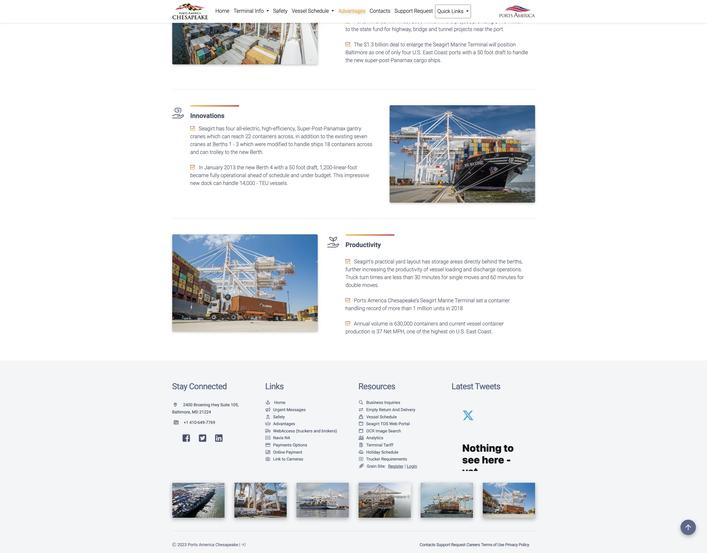 Task type: vqa. For each thing, say whether or not it's contained in the screenshot.
Atlantic Star
no



Task type: describe. For each thing, give the bounding box(es) containing it.
production
[[346, 329, 370, 335]]

image
[[376, 429, 387, 434]]

1 vertical spatial which
[[240, 141, 254, 148]]

check square image for ports america chesapeake's seagirt marine terminal set a container handling record of more than 1 million units in 2018
[[346, 298, 350, 303]]

requirements
[[382, 457, 407, 462]]

site:
[[378, 464, 386, 469]]

camera image
[[265, 458, 271, 462]]

will inside ports america will invest $500 million in the project, providing $140 million to the state fund for highway, bridge and tunnel projects near the port.
[[388, 18, 396, 25]]

the down 3
[[231, 149, 238, 156]]

advantages inside advantages link
[[339, 8, 366, 14]]

2 cranes from the top
[[190, 141, 206, 148]]

million inside the ports america chesapeake's seagirt marine terminal set a container handling record of more than 1 million units in 2018
[[417, 305, 433, 312]]

mph,
[[393, 329, 406, 335]]

four inside seagirt has four all-electric, high-efficiency, super-post-panamax gantry cranes which can reach 22 containers across, in addition to the existing seven cranes at berths 1 - 3 which were modified to handle ships 18 containers across and can trolley to the new berth.
[[226, 126, 235, 132]]

inquiries
[[385, 401, 400, 405]]

1 minutes from the left
[[422, 274, 441, 281]]

0 vertical spatial schedule
[[308, 8, 329, 14]]

0 vertical spatial vessel schedule link
[[290, 5, 337, 18]]

anchor image
[[265, 401, 271, 405]]

moves
[[464, 274, 480, 281]]

to down 'position'
[[507, 50, 512, 56]]

to right deal
[[401, 42, 405, 48]]

0 horizontal spatial support
[[395, 8, 413, 14]]

super-
[[365, 57, 379, 64]]

container for ports america chesapeake's seagirt marine terminal set a container handling record of more than 1 million units in 2018
[[489, 298, 510, 304]]

modified
[[267, 141, 287, 148]]

to right link
[[282, 457, 286, 462]]

30
[[415, 274, 421, 281]]

a inside the $1.3 billion deal to enlarge the seagirt marine terminal will position baltimore as one of only four u.s. east coast ports with a 50 foot draft to handle the new super-post-panamax cargo ships.
[[473, 50, 476, 56]]

areas
[[450, 259, 463, 265]]

credit card front image
[[265, 451, 271, 455]]

1 vertical spatial support request link
[[436, 539, 466, 551]]

latest tweets
[[452, 382, 501, 391]]

of inside annual volume is 630,000 containers and current vessel container production is 37 net mph, one of the highest on u.s. east coast.
[[417, 329, 421, 335]]

gantry
[[347, 126, 362, 132]]

navis n4
[[273, 436, 290, 441]]

1 horizontal spatial request
[[452, 543, 466, 548]]

credit card image
[[265, 444, 271, 448]]

$1.3
[[364, 42, 374, 48]]

delivery
[[401, 408, 416, 412]]

dock
[[201, 180, 212, 187]]

fully
[[210, 173, 220, 179]]

new down "became"
[[190, 180, 200, 187]]

browser image
[[359, 429, 364, 434]]

md
[[192, 410, 198, 415]]

list alt image
[[359, 458, 364, 462]]

latest
[[452, 382, 474, 391]]

the right enlarge
[[425, 42, 432, 48]]

37
[[377, 329, 383, 335]]

and down discharge
[[481, 274, 489, 281]]

0 horizontal spatial foot
[[296, 165, 306, 171]]

volume
[[371, 321, 388, 327]]

u.s. inside the $1.3 billion deal to enlarge the seagirt marine terminal will position baltimore as one of only four u.s. east coast ports with a 50 foot draft to handle the new super-post-panamax cargo ships.
[[413, 50, 422, 56]]

with inside the $1.3 billion deal to enlarge the seagirt marine terminal will position baltimore as one of only four u.s. east coast ports with a 50 foot draft to handle the new super-post-panamax cargo ships.
[[463, 50, 472, 56]]

million up 'bridge'
[[425, 18, 440, 25]]

super-
[[297, 126, 312, 132]]

0 vertical spatial which
[[207, 134, 221, 140]]

and inside in january 2013 the new berth 4 with a 50 foot draft, 1,200-linear-foot became fully operational ahead of schedule and under budget. this impressive new dock can handle 14,000 - teu vessels.
[[291, 173, 299, 179]]

investment image
[[172, 0, 318, 64]]

than inside the ports america chesapeake's seagirt marine terminal set a container handling record of more than 1 million units in 2018
[[402, 305, 412, 312]]

coast
[[434, 50, 448, 56]]

0 vertical spatial containers
[[253, 134, 277, 140]]

n4
[[285, 436, 290, 441]]

twitter square image
[[199, 434, 206, 443]]

new inside seagirt has four all-electric, high-efficiency, super-post-panamax gantry cranes which can reach 22 containers across, in addition to the existing seven cranes at berths 1 - 3 which were modified to handle ships 18 containers across and can trolley to the new berth.
[[239, 149, 249, 156]]

the up are
[[387, 266, 395, 273]]

highest
[[431, 329, 448, 335]]

port.
[[494, 26, 505, 33]]

1 vertical spatial links
[[265, 382, 284, 391]]

panamax inside the $1.3 billion deal to enlarge the seagirt marine terminal will position baltimore as one of only four u.s. east coast ports with a 50 foot draft to handle the new super-post-panamax cargo ships.
[[391, 57, 413, 64]]

tunnel
[[439, 26, 453, 33]]

terminal inside the ports america chesapeake's seagirt marine terminal set a container handling record of more than 1 million units in 2018
[[455, 298, 475, 304]]

1 inside seagirt has four all-electric, high-efficiency, super-post-panamax gantry cranes which can reach 22 containers across, in addition to the existing seven cranes at berths 1 - 3 which were modified to handle ships 18 containers across and can trolley to the new berth.
[[229, 141, 232, 148]]

of inside in january 2013 the new berth 4 with a 50 foot draft, 1,200-linear-foot became fully operational ahead of schedule and under budget. this impressive new dock can handle 14,000 - teu vessels.
[[263, 173, 268, 179]]

ports for ports america will invest $500 million in the project, providing $140 million to the state fund for highway, bridge and tunnel projects near the port.
[[354, 18, 367, 25]]

go to top image
[[681, 520, 696, 535]]

check square image for ports america will invest $500 million in the project, providing $140 million to the state fund for highway, bridge and tunnel projects near the port.
[[346, 19, 350, 24]]

storage
[[432, 259, 449, 265]]

vessel inside annual volume is 630,000 containers and current vessel container production is 37 net mph, one of the highest on u.s. east coast.
[[467, 321, 481, 327]]

0 vertical spatial links
[[452, 8, 464, 14]]

1 horizontal spatial vessel schedule link
[[359, 415, 397, 420]]

linkedin image
[[215, 434, 223, 443]]

double
[[346, 282, 361, 288]]

berth
[[256, 165, 269, 171]]

electric,
[[243, 126, 261, 132]]

high-
[[262, 126, 273, 132]]

ships
[[311, 141, 323, 148]]

seagirt's
[[354, 259, 374, 265]]

0 vertical spatial is
[[389, 321, 393, 327]]

navis n4 link
[[265, 436, 290, 441]]

exchange image
[[359, 408, 364, 412]]

marine inside the ports america chesapeake's seagirt marine terminal set a container handling record of more than 1 million units in 2018
[[438, 298, 454, 304]]

seagirt inside seagirt has four all-electric, high-efficiency, super-post-panamax gantry cranes which can reach 22 containers across, in addition to the existing seven cranes at berths 1 - 3 which were modified to handle ships 18 containers across and can trolley to the new berth.
[[199, 126, 215, 132]]

- inside in january 2013 the new berth 4 with a 50 foot draft, 1,200-linear-foot became fully operational ahead of schedule and under budget. this impressive new dock can handle 14,000 - teu vessels.
[[257, 180, 258, 187]]

in inside ports america will invest $500 million in the project, providing $140 million to the state fund for highway, bridge and tunnel projects near the port.
[[441, 18, 445, 25]]

business inquiries
[[367, 401, 400, 405]]

position
[[498, 42, 516, 48]]

1 vertical spatial advantages link
[[265, 422, 295, 427]]

0 vertical spatial |
[[405, 464, 406, 469]]

1 horizontal spatial for
[[442, 274, 448, 281]]

2 vertical spatial america
[[199, 543, 215, 548]]

connected
[[189, 382, 227, 391]]

1 vertical spatial can
[[200, 149, 209, 156]]

seven
[[354, 134, 368, 140]]

yard
[[396, 259, 406, 265]]

productivity
[[346, 241, 381, 249]]

0 vertical spatial request
[[414, 8, 433, 14]]

units
[[434, 305, 445, 312]]

berths
[[213, 141, 228, 148]]

1 inside the ports america chesapeake's seagirt marine terminal set a container handling record of more than 1 million units in 2018
[[413, 305, 416, 312]]

1 horizontal spatial vessel schedule
[[367, 415, 397, 420]]

tos
[[381, 422, 389, 427]]

info
[[255, 8, 264, 14]]

practical
[[375, 259, 395, 265]]

contacts support request careers terms of use privacy policy
[[420, 543, 530, 548]]

link
[[273, 457, 281, 462]]

project,
[[455, 18, 472, 25]]

wheat image
[[359, 464, 365, 469]]

post-
[[312, 126, 324, 132]]

safety link for the bottom advantages link
[[265, 415, 285, 420]]

2400 broening hwy suite 105, baltimore, md 21224 link
[[172, 403, 239, 415]]

user hard hat image
[[265, 415, 271, 419]]

map marker alt image
[[174, 403, 182, 408]]

check square image for in january 2013 the new berth 4 with a 50 foot draft, 1,200-linear-foot became fully operational ahead of schedule and under budget. this impressive new dock can handle 14,000 - teu vessels.
[[190, 165, 195, 170]]

four inside the $1.3 billion deal to enlarge the seagirt marine terminal will position baltimore as one of only four u.s. east coast ports with a 50 foot draft to handle the new super-post-panamax cargo ships.
[[402, 50, 412, 56]]

all-
[[237, 126, 243, 132]]

browser image
[[359, 422, 364, 427]]

2 safety from the top
[[273, 415, 285, 420]]

ports
[[449, 50, 461, 56]]

link to cameras
[[273, 457, 303, 462]]

terminal left info
[[234, 8, 254, 14]]

home inside home link
[[216, 8, 230, 14]]

contacts for contacts
[[370, 8, 391, 14]]

check square image for the $1.3 billion deal to enlarge the seagirt marine terminal will position baltimore as one of only four u.s. east coast ports with a 50 foot draft to handle the new super-post-panamax cargo ships.
[[346, 42, 350, 47]]

ports for ports america chesapeake's seagirt marine terminal set a container handling record of more than 1 million units in 2018
[[354, 298, 367, 304]]

brokers)
[[322, 429, 337, 434]]

and inside seagirt has four all-electric, high-efficiency, super-post-panamax gantry cranes which can reach 22 containers across, in addition to the existing seven cranes at berths 1 - 3 which were modified to handle ships 18 containers across and can trolley to the new berth.
[[190, 149, 199, 156]]

policy
[[519, 543, 530, 548]]

as
[[369, 50, 374, 56]]

handle inside in january 2013 the new berth 4 with a 50 foot draft, 1,200-linear-foot became fully operational ahead of schedule and under budget. this impressive new dock can handle 14,000 - teu vessels.
[[223, 180, 239, 187]]

handle inside seagirt has four all-electric, high-efficiency, super-post-panamax gantry cranes which can reach 22 containers across, in addition to the existing seven cranes at berths 1 - 3 which were modified to handle ships 18 containers across and can trolley to the new berth.
[[295, 141, 310, 148]]

2018
[[452, 305, 463, 312]]

cargo
[[414, 57, 427, 64]]

business
[[367, 401, 383, 405]]

foot inside the $1.3 billion deal to enlarge the seagirt marine terminal will position baltimore as one of only four u.s. east coast ports with a 50 foot draft to handle the new super-post-panamax cargo ships.
[[485, 50, 494, 56]]

holiday schedule link
[[359, 450, 399, 455]]

facebook square image
[[183, 434, 190, 443]]

linear-
[[334, 165, 348, 171]]

terminal down analytics
[[367, 443, 383, 448]]

1 vertical spatial |
[[239, 543, 240, 548]]

- inside seagirt has four all-electric, high-efficiency, super-post-panamax gantry cranes which can reach 22 containers across, in addition to the existing seven cranes at berths 1 - 3 which were modified to handle ships 18 containers across and can trolley to the new berth.
[[233, 141, 235, 148]]

container storage image
[[265, 437, 271, 441]]

at
[[207, 141, 211, 148]]

resources
[[359, 382, 396, 391]]

terminal info
[[234, 8, 265, 14]]

630,000
[[395, 321, 413, 327]]

the inside in january 2013 the new berth 4 with a 50 foot draft, 1,200-linear-foot became fully operational ahead of schedule and under budget. this impressive new dock can handle 14,000 - teu vessels.
[[237, 165, 244, 171]]

with inside in january 2013 the new berth 4 with a 50 foot draft, 1,200-linear-foot became fully operational ahead of schedule and under budget. this impressive new dock can handle 14,000 - teu vessels.
[[274, 165, 284, 171]]

seagirt tos web portal
[[367, 422, 410, 427]]

ship image
[[359, 415, 364, 419]]

ocr image search link
[[359, 429, 401, 434]]

safety link for the top vessel schedule link
[[271, 5, 290, 18]]

privacy policy link
[[505, 539, 530, 551]]

ahead
[[248, 173, 262, 179]]

times
[[370, 274, 383, 281]]

0 horizontal spatial advantages
[[273, 422, 295, 427]]

hand receiving image
[[265, 422, 271, 427]]

1 vertical spatial is
[[372, 329, 376, 335]]

seagirt inside the $1.3 billion deal to enlarge the seagirt marine terminal will position baltimore as one of only four u.s. east coast ports with a 50 foot draft to handle the new super-post-panamax cargo ships.
[[433, 42, 450, 48]]

webaccess
[[273, 429, 295, 434]]

and
[[393, 408, 400, 412]]

east inside annual volume is 630,000 containers and current vessel container production is 37 net mph, one of the highest on u.s. east coast.
[[467, 329, 477, 335]]

payments options
[[273, 443, 307, 448]]

2 minutes from the left
[[498, 274, 516, 281]]

check square image for seagirt's practical yard layout has storage areas directly behind the berths, further increasing the productivity of vessel loading and discharge                                 operations. truck turn times are less than 30 minutes for single moves and 60 minutes for double moves.
[[346, 259, 350, 264]]

than inside seagirt's practical yard layout has storage areas directly behind the berths, further increasing the productivity of vessel loading and discharge                                 operations. truck turn times are less than 30 minutes for single moves and 60 minutes for double moves.
[[403, 274, 414, 281]]

fund
[[373, 26, 383, 33]]

to down across,
[[289, 141, 293, 148]]

careers
[[467, 543, 480, 548]]

seagirt's practical yard layout has storage areas directly behind the berths, further increasing the productivity of vessel loading and discharge                                 operations. truck turn times are less than 30 minutes for single moves and 60 minutes for double moves.
[[346, 259, 524, 288]]

0 vertical spatial can
[[222, 134, 230, 140]]

to right trolley
[[225, 149, 230, 156]]

search
[[388, 429, 401, 434]]

productivity
[[396, 266, 423, 273]]

1 horizontal spatial home
[[274, 401, 286, 405]]

cameras
[[287, 457, 303, 462]]



Task type: locate. For each thing, give the bounding box(es) containing it.
u.s. inside annual volume is 630,000 containers and current vessel container production is 37 net mph, one of the highest on u.s. east coast.
[[456, 329, 465, 335]]

container up coast.
[[483, 321, 504, 327]]

america
[[368, 18, 387, 25], [368, 298, 387, 304], [199, 543, 215, 548]]

2 horizontal spatial foot
[[485, 50, 494, 56]]

2 vertical spatial schedule
[[382, 450, 399, 455]]

america for chesapeake's
[[368, 298, 387, 304]]

$140
[[495, 18, 507, 25]]

can inside in january 2013 the new berth 4 with a 50 foot draft, 1,200-linear-foot became fully operational ahead of schedule and under budget. this impressive new dock can handle 14,000 - teu vessels.
[[214, 180, 222, 187]]

america inside the ports america chesapeake's seagirt marine terminal set a container handling record of more than 1 million units in 2018
[[368, 298, 387, 304]]

payments options link
[[265, 443, 307, 448]]

1 vertical spatial u.s.
[[456, 329, 465, 335]]

operations.
[[497, 266, 523, 273]]

0 vertical spatial has
[[216, 126, 225, 132]]

0 vertical spatial -
[[233, 141, 235, 148]]

1 cranes from the top
[[190, 134, 206, 140]]

0 vertical spatial one
[[376, 50, 384, 56]]

3
[[236, 141, 239, 148]]

ports right 2023
[[188, 543, 198, 548]]

0 horizontal spatial panamax
[[324, 126, 346, 132]]

1 horizontal spatial -
[[257, 180, 258, 187]]

minutes right 30
[[422, 274, 441, 281]]

0 vertical spatial safety
[[273, 8, 288, 14]]

new left 'berth.'
[[239, 149, 249, 156]]

home link for urgent messages link
[[265, 401, 286, 405]]

foot up under
[[296, 165, 306, 171]]

the left highest
[[423, 329, 430, 335]]

container right set
[[489, 298, 510, 304]]

check square image left in on the left
[[190, 165, 195, 170]]

u.s. down current
[[456, 329, 465, 335]]

1 vertical spatial in
[[296, 134, 300, 140]]

net
[[384, 329, 392, 335]]

and up moves
[[464, 266, 472, 273]]

- left 3
[[233, 141, 235, 148]]

check square image
[[346, 42, 350, 47], [190, 165, 195, 170]]

home link left terminal info
[[213, 5, 232, 18]]

for down operations.
[[518, 274, 524, 281]]

careers link
[[466, 539, 481, 551]]

panamax inside seagirt has four all-electric, high-efficiency, super-post-panamax gantry cranes which can reach 22 containers across, in addition to the existing seven cranes at berths 1 - 3 which were modified to handle ships 18 containers across and can trolley to the new berth.
[[324, 126, 346, 132]]

a inside the ports america chesapeake's seagirt marine terminal set a container handling record of more than 1 million units in 2018
[[485, 298, 487, 304]]

2 vertical spatial a
[[485, 298, 487, 304]]

for inside ports america will invest $500 million in the project, providing $140 million to the state fund for highway, bridge and tunnel projects near the port.
[[385, 26, 391, 33]]

a up schedule
[[285, 165, 288, 171]]

and inside ports america will invest $500 million in the project, providing $140 million to the state fund for highway, bridge and tunnel projects near the port.
[[429, 26, 437, 33]]

vessel down storage
[[430, 266, 444, 273]]

panamax up existing
[[324, 126, 346, 132]]

panamax down only
[[391, 57, 413, 64]]

0 horizontal spatial check square image
[[190, 165, 195, 170]]

0 vertical spatial advantages link
[[337, 5, 368, 18]]

to inside ports america will invest $500 million in the project, providing $140 million to the state fund for highway, bridge and tunnel projects near the port.
[[346, 26, 350, 33]]

2 vertical spatial containers
[[414, 321, 438, 327]]

1 horizontal spatial links
[[452, 8, 464, 14]]

business inquiries link
[[359, 401, 400, 405]]

- left teu
[[257, 180, 258, 187]]

vessel inside seagirt's practical yard layout has storage areas directly behind the berths, further increasing the productivity of vessel loading and discharge                                 operations. truck turn times are less than 30 minutes for single moves and 60 minutes for double moves.
[[430, 266, 444, 273]]

draft,
[[307, 165, 319, 171]]

0 horizontal spatial vessel
[[292, 8, 307, 14]]

0 vertical spatial container
[[489, 298, 510, 304]]

tariff
[[384, 443, 394, 448]]

safety link right info
[[271, 5, 290, 18]]

productivity image
[[172, 234, 318, 332]]

file invoice image
[[359, 444, 364, 448]]

draft
[[495, 50, 506, 56]]

ports america will invest $500 million in the project, providing $140 million to the state fund for highway, bridge and tunnel projects near the port.
[[346, 18, 523, 33]]

0 vertical spatial safety link
[[271, 5, 290, 18]]

the up tunnel
[[446, 18, 454, 25]]

is left 37
[[372, 329, 376, 335]]

home link for the 'terminal info' link
[[213, 5, 232, 18]]

four left the all-
[[226, 126, 235, 132]]

1 vertical spatial marine
[[438, 298, 454, 304]]

impressive
[[345, 173, 369, 179]]

0 horizontal spatial home
[[216, 8, 230, 14]]

seagirt has four all-electric, high-efficiency, super-post-panamax gantry cranes which can reach 22 containers across, in addition to the existing seven cranes at berths 1 - 3 which were modified to handle ships 18 containers across and can trolley to the new berth.
[[190, 126, 373, 156]]

america up fund at the right of page
[[368, 18, 387, 25]]

1 vertical spatial vessel
[[467, 321, 481, 327]]

enlarge
[[407, 42, 424, 48]]

1 vertical spatial home link
[[265, 401, 286, 405]]

1 safety from the top
[[273, 8, 288, 14]]

home left terminal info
[[216, 8, 230, 14]]

0 horizontal spatial advantages link
[[265, 422, 295, 427]]

terminal down "near"
[[468, 42, 488, 48]]

1 vertical spatial -
[[257, 180, 258, 187]]

0 vertical spatial support
[[395, 8, 413, 14]]

0 horizontal spatial contacts
[[370, 8, 391, 14]]

of left more
[[383, 305, 387, 312]]

0 vertical spatial america
[[368, 18, 387, 25]]

terminal inside the $1.3 billion deal to enlarge the seagirt marine terminal will position baltimore as one of only four u.s. east coast ports with a 50 foot draft to handle the new super-post-panamax cargo ships.
[[468, 42, 488, 48]]

vessel
[[430, 266, 444, 273], [467, 321, 481, 327]]

request left careers
[[452, 543, 466, 548]]

check square image
[[346, 19, 350, 24], [190, 126, 195, 131], [346, 259, 350, 264], [346, 298, 350, 303], [346, 321, 350, 326]]

0 horizontal spatial handle
[[223, 180, 239, 187]]

for left the single
[[442, 274, 448, 281]]

america inside ports america will invest $500 million in the project, providing $140 million to the state fund for highway, bridge and tunnel projects near the port.
[[368, 18, 387, 25]]

a right ports
[[473, 50, 476, 56]]

and left brokers)
[[314, 429, 321, 434]]

| left sign in image
[[239, 543, 240, 548]]

marine inside the $1.3 billion deal to enlarge the seagirt marine terminal will position baltimore as one of only four u.s. east coast ports with a 50 foot draft to handle the new super-post-panamax cargo ships.
[[451, 42, 467, 48]]

in inside the ports america chesapeake's seagirt marine terminal set a container handling record of more than 1 million units in 2018
[[446, 305, 450, 312]]

1 horizontal spatial home link
[[265, 401, 286, 405]]

1 vertical spatial east
[[467, 329, 477, 335]]

has up 'berths'
[[216, 126, 225, 132]]

container inside the ports america chesapeake's seagirt marine terminal set a container handling record of more than 1 million units in 2018
[[489, 298, 510, 304]]

0 horizontal spatial vessel schedule
[[292, 8, 331, 14]]

+1 410-649-7769 link
[[172, 420, 215, 425]]

broening
[[194, 403, 210, 408]]

0 horizontal spatial will
[[388, 18, 396, 25]]

advantages link up state
[[337, 5, 368, 18]]

which down 22
[[240, 141, 254, 148]]

safety down urgent
[[273, 415, 285, 420]]

and inside annual volume is 630,000 containers and current vessel container production is 37 net mph, one of the highest on u.s. east coast.
[[440, 321, 448, 327]]

one for mph,
[[407, 329, 415, 335]]

east inside the $1.3 billion deal to enlarge the seagirt marine terminal will position baltimore as one of only four u.s. east coast ports with a 50 foot draft to handle the new super-post-panamax cargo ships.
[[423, 50, 433, 56]]

support request link
[[393, 5, 435, 18], [436, 539, 466, 551]]

trucker requirements
[[367, 457, 407, 462]]

million right $140
[[508, 18, 523, 25]]

chesapeake
[[216, 543, 238, 548]]

0 vertical spatial panamax
[[391, 57, 413, 64]]

terminal info link
[[232, 5, 271, 18]]

became
[[190, 173, 209, 179]]

1 horizontal spatial which
[[240, 141, 254, 148]]

containers
[[253, 134, 277, 140], [332, 141, 356, 148], [414, 321, 438, 327]]

cranes down innovations
[[190, 134, 206, 140]]

to up 18
[[321, 134, 325, 140]]

container for annual volume is 630,000 containers and current vessel container production is 37 net mph, one of the highest on u.s. east coast.
[[483, 321, 504, 327]]

4
[[270, 165, 273, 171]]

1 vertical spatial ports
[[354, 298, 367, 304]]

in
[[441, 18, 445, 25], [296, 134, 300, 140], [446, 305, 450, 312]]

ships.
[[428, 57, 442, 64]]

ports inside the ports america chesapeake's seagirt marine terminal set a container handling record of more than 1 million units in 2018
[[354, 298, 367, 304]]

has inside seagirt's practical yard layout has storage areas directly behind the berths, further increasing the productivity of vessel loading and discharge                                 operations. truck turn times are less than 30 minutes for single moves and 60 minutes for double moves.
[[422, 259, 431, 265]]

east left coast.
[[467, 329, 477, 335]]

1 horizontal spatial vessel
[[467, 321, 481, 327]]

seagirt inside the ports america chesapeake's seagirt marine terminal set a container handling record of more than 1 million units in 2018
[[421, 298, 437, 304]]

will inside the $1.3 billion deal to enlarge the seagirt marine terminal will position baltimore as one of only four u.s. east coast ports with a 50 foot draft to handle the new super-post-panamax cargo ships.
[[489, 42, 497, 48]]

quick links
[[438, 8, 465, 14]]

0 horizontal spatial -
[[233, 141, 235, 148]]

has
[[216, 126, 225, 132], [422, 259, 431, 265]]

0 vertical spatial marine
[[451, 42, 467, 48]]

the up 18
[[327, 134, 334, 140]]

1 vertical spatial containers
[[332, 141, 356, 148]]

options
[[293, 443, 307, 448]]

america for will
[[368, 18, 387, 25]]

current
[[449, 321, 466, 327]]

0 vertical spatial handle
[[513, 50, 528, 56]]

copyright image
[[172, 543, 176, 548]]

handle down 'position'
[[513, 50, 528, 56]]

0 vertical spatial vessel
[[430, 266, 444, 273]]

1 horizontal spatial 1
[[413, 305, 416, 312]]

new up ahead
[[246, 165, 255, 171]]

0 vertical spatial in
[[441, 18, 445, 25]]

online payment link
[[265, 450, 303, 455]]

ports inside ports america will invest $500 million in the project, providing $140 million to the state fund for highway, bridge and tunnel projects near the port.
[[354, 18, 367, 25]]

+1 410-649-7769
[[184, 420, 215, 425]]

marine
[[451, 42, 467, 48], [438, 298, 454, 304]]

of inside the ports america chesapeake's seagirt marine terminal set a container handling record of more than 1 million units in 2018
[[383, 305, 387, 312]]

1 horizontal spatial has
[[422, 259, 431, 265]]

1 horizontal spatial with
[[463, 50, 472, 56]]

check square image up 'further'
[[346, 259, 350, 264]]

2 horizontal spatial for
[[518, 274, 524, 281]]

check square image up "production"
[[346, 321, 350, 326]]

check square image for annual volume is 630,000 containers and current vessel container production is 37 net mph, one of the highest on u.s. east coast.
[[346, 321, 350, 326]]

in january 2013 the new berth 4 with a 50 foot draft, 1,200-linear-foot became fully operational ahead of schedule and under budget. this impressive new dock can handle 14,000 - teu vessels.
[[190, 165, 369, 187]]

1 horizontal spatial support
[[437, 543, 451, 548]]

one down billion
[[376, 50, 384, 56]]

2 vertical spatial ports
[[188, 543, 198, 548]]

navis
[[273, 436, 284, 441]]

grain
[[367, 464, 377, 469]]

1 vertical spatial vessel
[[367, 415, 379, 420]]

has inside seagirt has four all-electric, high-efficiency, super-post-panamax gantry cranes which can reach 22 containers across, in addition to the existing seven cranes at berths 1 - 3 which were modified to handle ships 18 containers across and can trolley to the new berth.
[[216, 126, 225, 132]]

1 vertical spatial handle
[[295, 141, 310, 148]]

innovations
[[190, 112, 225, 120]]

bells image
[[359, 451, 364, 455]]

and left tunnel
[[429, 26, 437, 33]]

handle down "operational"
[[223, 180, 239, 187]]

1 vertical spatial support
[[437, 543, 451, 548]]

of up teu
[[263, 173, 268, 179]]

of right mph,
[[417, 329, 421, 335]]

are
[[384, 274, 392, 281]]

a inside in january 2013 the new berth 4 with a 50 foot draft, 1,200-linear-foot became fully operational ahead of schedule and under budget. this impressive new dock can handle 14,000 - teu vessels.
[[285, 165, 288, 171]]

minutes
[[422, 274, 441, 281], [498, 274, 516, 281]]

the up operations.
[[499, 259, 506, 265]]

2 horizontal spatial handle
[[513, 50, 528, 56]]

one inside annual volume is 630,000 containers and current vessel container production is 37 net mph, one of the highest on u.s. east coast.
[[407, 329, 415, 335]]

new down the baltimore
[[354, 57, 364, 64]]

chesapeake's
[[388, 298, 419, 304]]

1 vertical spatial request
[[452, 543, 466, 548]]

1 horizontal spatial vessel
[[367, 415, 379, 420]]

of inside seagirt's practical yard layout has storage areas directly behind the berths, further increasing the productivity of vessel loading and discharge                                 operations. truck turn times are less than 30 minutes for single moves and 60 minutes for double moves.
[[424, 266, 429, 273]]

containers down existing
[[332, 141, 356, 148]]

105,
[[231, 403, 239, 408]]

1 horizontal spatial contacts link
[[419, 539, 436, 551]]

check square image left the in the top right of the page
[[346, 42, 350, 47]]

2023 ports america chesapeake |
[[176, 543, 241, 548]]

| left login link
[[405, 464, 406, 469]]

seagirt up coast
[[433, 42, 450, 48]]

a right set
[[485, 298, 487, 304]]

1 horizontal spatial |
[[405, 464, 406, 469]]

innovations image
[[390, 105, 535, 203]]

schedule for vessel schedule link to the right
[[380, 415, 397, 420]]

0 horizontal spatial links
[[265, 382, 284, 391]]

safety link
[[271, 5, 290, 18], [265, 415, 285, 420]]

1 vertical spatial home
[[274, 401, 286, 405]]

near
[[474, 26, 484, 33]]

than
[[403, 274, 414, 281], [402, 305, 412, 312]]

1 horizontal spatial one
[[407, 329, 415, 335]]

0 vertical spatial support request link
[[393, 5, 435, 18]]

in
[[199, 165, 203, 171]]

1 left 3
[[229, 141, 232, 148]]

schedule
[[269, 173, 290, 179]]

advantages up "webaccess"
[[273, 422, 295, 427]]

14,000
[[240, 180, 255, 187]]

check square image for seagirt has four all-electric, high-efficiency, super-post-panamax gantry cranes which can reach 22 containers across, in addition to the existing seven cranes at berths 1 - 3 which were modified to handle ships 18 containers across and can trolley to the new berth.
[[190, 126, 195, 131]]

for right fund at the right of page
[[385, 26, 391, 33]]

one inside the $1.3 billion deal to enlarge the seagirt marine terminal will position baltimore as one of only four u.s. east coast ports with a 50 foot draft to handle the new super-post-panamax cargo ships.
[[376, 50, 384, 56]]

berth.
[[250, 149, 264, 156]]

use
[[498, 543, 505, 548]]

0 horizontal spatial home link
[[213, 5, 232, 18]]

increasing
[[363, 266, 386, 273]]

search image
[[359, 401, 364, 405]]

is up net
[[389, 321, 393, 327]]

of right productivity in the right of the page
[[424, 266, 429, 273]]

1 horizontal spatial east
[[467, 329, 477, 335]]

baltimore
[[346, 50, 368, 56]]

january
[[204, 165, 223, 171]]

0 horizontal spatial which
[[207, 134, 221, 140]]

check square image up handling
[[346, 298, 350, 303]]

$500
[[412, 18, 423, 25]]

1 horizontal spatial will
[[489, 42, 497, 48]]

which up at
[[207, 134, 221, 140]]

foot up impressive
[[348, 165, 357, 171]]

0 horizontal spatial a
[[285, 165, 288, 171]]

tweets
[[475, 382, 501, 391]]

and left under
[[291, 173, 299, 179]]

has right layout
[[422, 259, 431, 265]]

new inside the $1.3 billion deal to enlarge the seagirt marine terminal will position baltimore as one of only four u.s. east coast ports with a 50 foot draft to handle the new super-post-panamax cargo ships.
[[354, 57, 364, 64]]

home link
[[213, 5, 232, 18], [265, 401, 286, 405]]

to left state
[[346, 26, 350, 33]]

1 vertical spatial than
[[402, 305, 412, 312]]

less
[[393, 274, 402, 281]]

50 inside the $1.3 billion deal to enlarge the seagirt marine terminal will position baltimore as one of only four u.s. east coast ports with a 50 foot draft to handle the new super-post-panamax cargo ships.
[[478, 50, 483, 56]]

further
[[346, 266, 361, 273]]

(truckers
[[296, 429, 313, 434]]

terminal
[[234, 8, 254, 14], [468, 42, 488, 48], [455, 298, 475, 304], [367, 443, 383, 448]]

to
[[346, 26, 350, 33], [401, 42, 405, 48], [507, 50, 512, 56], [321, 134, 325, 140], [289, 141, 293, 148], [225, 149, 230, 156], [282, 457, 286, 462]]

and up in on the left
[[190, 149, 199, 156]]

with right 4
[[274, 165, 284, 171]]

0 horizontal spatial for
[[385, 26, 391, 33]]

can down at
[[200, 149, 209, 156]]

0 horizontal spatial one
[[376, 50, 384, 56]]

1 vertical spatial a
[[285, 165, 288, 171]]

1 horizontal spatial foot
[[348, 165, 357, 171]]

containers inside annual volume is 630,000 containers and current vessel container production is 37 net mph, one of the highest on u.s. east coast.
[[414, 321, 438, 327]]

berths,
[[507, 259, 523, 265]]

0 horizontal spatial vessel
[[430, 266, 444, 273]]

will left invest
[[388, 18, 396, 25]]

support up invest
[[395, 8, 413, 14]]

bridge
[[413, 26, 428, 33]]

can
[[222, 134, 230, 140], [200, 149, 209, 156], [214, 180, 222, 187]]

0 vertical spatial vessel schedule
[[292, 8, 331, 14]]

1 vertical spatial schedule
[[380, 415, 397, 420]]

of inside the $1.3 billion deal to enlarge the seagirt marine terminal will position baltimore as one of only four u.s. east coast ports with a 50 foot draft to handle the new super-post-panamax cargo ships.
[[386, 50, 390, 56]]

links up anchor icon
[[265, 382, 284, 391]]

link to cameras link
[[265, 457, 303, 462]]

support request link left careers
[[436, 539, 466, 551]]

vessel up coast.
[[467, 321, 481, 327]]

1 vertical spatial four
[[226, 126, 235, 132]]

foot
[[485, 50, 494, 56], [296, 165, 306, 171], [348, 165, 357, 171]]

1 horizontal spatial u.s.
[[456, 329, 465, 335]]

across,
[[278, 134, 294, 140]]

safety right info
[[273, 8, 288, 14]]

efficiency,
[[273, 126, 296, 132]]

seagirt up ocr
[[367, 422, 380, 427]]

50 inside in january 2013 the new berth 4 with a 50 foot draft, 1,200-linear-foot became fully operational ahead of schedule and under budget. this impressive new dock can handle 14,000 - teu vessels.
[[289, 165, 295, 171]]

1 vertical spatial safety
[[273, 415, 285, 420]]

0 horizontal spatial 50
[[289, 165, 295, 171]]

budget.
[[315, 173, 332, 179]]

phone office image
[[174, 421, 184, 425]]

than down chesapeake's
[[402, 305, 412, 312]]

the down the baltimore
[[346, 57, 353, 64]]

0 horizontal spatial u.s.
[[413, 50, 422, 56]]

truck container image
[[265, 429, 271, 434]]

in inside seagirt has four all-electric, high-efficiency, super-post-panamax gantry cranes which can reach 22 containers across, in addition to the existing seven cranes at berths 1 - 3 which were modified to handle ships 18 containers across and can trolley to the new berth.
[[296, 134, 300, 140]]

empty return and delivery
[[367, 408, 416, 412]]

2400 broening hwy suite 105, baltimore, md 21224
[[172, 403, 239, 415]]

container inside annual volume is 630,000 containers and current vessel container production is 37 net mph, one of the highest on u.s. east coast.
[[483, 321, 504, 327]]

the down providing
[[485, 26, 493, 33]]

contacts inside contacts link
[[370, 8, 391, 14]]

seagirt up units
[[421, 298, 437, 304]]

the inside annual volume is 630,000 containers and current vessel container production is 37 net mph, one of the highest on u.s. east coast.
[[423, 329, 430, 335]]

analytics image
[[359, 437, 364, 441]]

ocr
[[367, 429, 375, 434]]

1 vertical spatial with
[[274, 165, 284, 171]]

urgent
[[273, 408, 286, 412]]

terminal up 2018
[[455, 298, 475, 304]]

of left "use"
[[493, 543, 497, 548]]

login
[[407, 464, 417, 469]]

containers up highest
[[414, 321, 438, 327]]

1 vertical spatial panamax
[[324, 126, 346, 132]]

in right units
[[446, 305, 450, 312]]

check square image down innovations
[[190, 126, 195, 131]]

18
[[325, 141, 330, 148]]

million left units
[[417, 305, 433, 312]]

holiday schedule
[[367, 450, 399, 455]]

1 vertical spatial check square image
[[190, 165, 195, 170]]

1 vertical spatial contacts link
[[419, 539, 436, 551]]

0 vertical spatial 1
[[229, 141, 232, 148]]

were
[[255, 141, 266, 148]]

projects
[[454, 26, 473, 33]]

2 vertical spatial in
[[446, 305, 450, 312]]

payments
[[273, 443, 292, 448]]

safety inside safety 'link'
[[273, 8, 288, 14]]

east up ships.
[[423, 50, 433, 56]]

0 vertical spatial will
[[388, 18, 396, 25]]

for
[[385, 26, 391, 33], [442, 274, 448, 281], [518, 274, 524, 281]]

bullhorn image
[[265, 408, 271, 412]]

the up "operational"
[[237, 165, 244, 171]]

can down fully
[[214, 180, 222, 187]]

advantages link up "webaccess"
[[265, 422, 295, 427]]

0 horizontal spatial contacts link
[[368, 5, 393, 18]]

and
[[429, 26, 437, 33], [190, 149, 199, 156], [291, 173, 299, 179], [464, 266, 472, 273], [481, 274, 489, 281], [440, 321, 448, 327], [314, 429, 321, 434]]

1 vertical spatial will
[[489, 42, 497, 48]]

0 vertical spatial contacts
[[370, 8, 391, 14]]

handle inside the $1.3 billion deal to enlarge the seagirt marine terminal will position baltimore as one of only four u.s. east coast ports with a 50 foot draft to handle the new super-post-panamax cargo ships.
[[513, 50, 528, 56]]

links
[[452, 8, 464, 14], [265, 382, 284, 391]]

0 horizontal spatial support request link
[[393, 5, 435, 18]]

1 horizontal spatial minutes
[[498, 274, 516, 281]]

one for as
[[376, 50, 384, 56]]

0 vertical spatial with
[[463, 50, 472, 56]]

schedule for holiday schedule link
[[382, 450, 399, 455]]

annual
[[354, 321, 370, 327]]

0 horizontal spatial containers
[[253, 134, 277, 140]]

contacts for contacts support request careers terms of use privacy policy
[[420, 543, 436, 548]]

home up urgent
[[274, 401, 286, 405]]

empty return and delivery link
[[359, 408, 416, 412]]

the left state
[[352, 26, 359, 33]]

with right ports
[[463, 50, 472, 56]]

sign in image
[[241, 543, 246, 548]]



